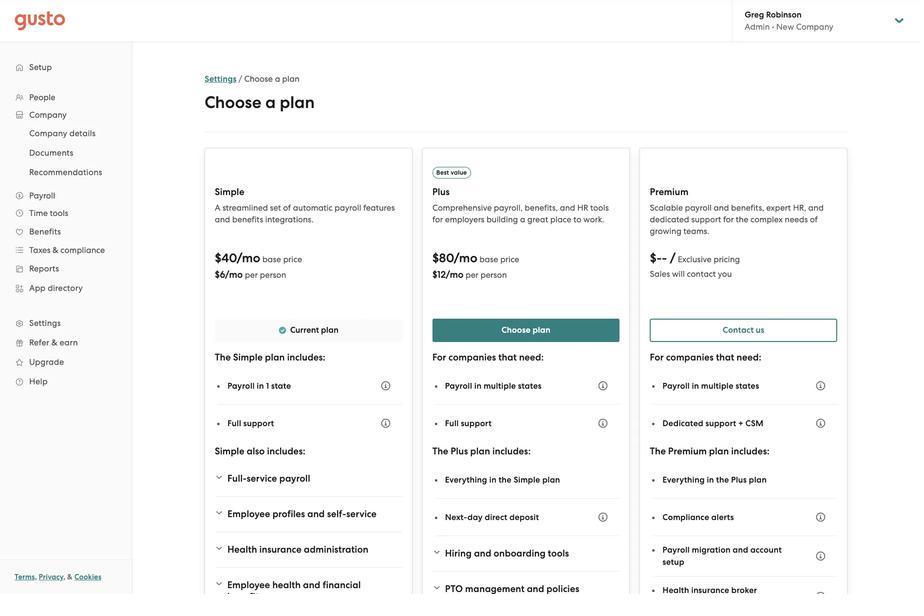 Task type: locate. For each thing, give the bounding box(es) containing it.
work.
[[584, 215, 604, 225]]

payroll migration and account setup
[[663, 546, 782, 568]]

1 horizontal spatial payroll in multiple states
[[663, 381, 759, 391]]

per right the 12
[[466, 270, 479, 280]]

for for 80
[[432, 352, 446, 363]]

everything down the plus plan includes:
[[445, 475, 487, 485]]

in
[[257, 381, 264, 391], [474, 381, 482, 391], [692, 381, 699, 391], [489, 475, 497, 485], [707, 475, 714, 485]]

0 vertical spatial of
[[283, 203, 291, 213]]

1 vertical spatial settings
[[29, 319, 61, 328]]

to
[[574, 215, 581, 225]]

0 horizontal spatial for
[[432, 352, 446, 363]]

company for company details
[[29, 129, 67, 138]]

settings link
[[205, 74, 237, 84], [10, 315, 122, 332]]

current
[[290, 325, 319, 336]]

service inside "full-service payroll" dropdown button
[[247, 474, 277, 485]]

1 vertical spatial /
[[670, 251, 676, 266]]

includes: for the premium plan includes:
[[731, 446, 770, 457]]

2 full support from the left
[[445, 419, 492, 429]]

0 vertical spatial benefits
[[232, 215, 263, 225]]

per right '6'
[[245, 270, 258, 280]]

1 horizontal spatial payroll
[[335, 203, 361, 213]]

0 horizontal spatial for
[[432, 215, 443, 225]]

place
[[550, 215, 572, 225]]

full for 40
[[228, 419, 241, 429]]

0 horizontal spatial need:
[[519, 352, 544, 363]]

0 horizontal spatial everything
[[445, 475, 487, 485]]

0 horizontal spatial the
[[215, 352, 231, 363]]

0 horizontal spatial base
[[262, 255, 281, 265]]

1 for companies that need: from the left
[[432, 352, 544, 363]]

0 vertical spatial /
[[239, 74, 242, 84]]

2 horizontal spatial the
[[736, 215, 749, 225]]

1 vertical spatial of
[[810, 215, 818, 225]]

choose inside settings / choose a plan
[[244, 74, 273, 84]]

includes: up everything in the simple plan
[[493, 446, 531, 457]]

1 benefits, from the left
[[525, 203, 558, 213]]

tools right onboarding
[[548, 549, 569, 560]]

company inside dropdown button
[[29, 110, 67, 120]]

need: down choose plan button
[[519, 352, 544, 363]]

health insurance administration button
[[215, 539, 402, 562]]

-
[[662, 251, 667, 266]]

includes: down csm
[[731, 446, 770, 457]]

/ right -
[[670, 251, 676, 266]]

for companies that need:
[[432, 352, 544, 363], [650, 352, 761, 363]]

need: for /mo
[[519, 352, 544, 363]]

includes: for the plus plan includes:
[[493, 446, 531, 457]]

benefits
[[232, 215, 263, 225], [227, 592, 263, 595]]

2 vertical spatial company
[[29, 129, 67, 138]]

price for 80
[[500, 255, 519, 265]]

1 per from the left
[[245, 270, 258, 280]]

1 full from the left
[[228, 419, 241, 429]]

0 vertical spatial company
[[796, 22, 834, 32]]

for companies that need: down choose plan button
[[432, 352, 544, 363]]

0 horizontal spatial states
[[518, 381, 542, 391]]

1 for from the left
[[432, 352, 446, 363]]

of right needs
[[810, 215, 818, 225]]

plan inside settings / choose a plan
[[282, 74, 300, 84]]

choose for choose a plan
[[205, 93, 261, 113]]

a inside settings / choose a plan
[[275, 74, 280, 84]]

choose inside button
[[502, 325, 531, 336]]

premium down dedicated
[[668, 446, 707, 457]]

0 vertical spatial settings link
[[205, 74, 237, 84]]

1 that from the left
[[498, 352, 517, 363]]

1 horizontal spatial that
[[716, 352, 734, 363]]

base right 40
[[262, 255, 281, 265]]

administration
[[304, 545, 368, 556]]

1 horizontal spatial of
[[810, 215, 818, 225]]

migration
[[692, 546, 731, 556]]

1 multiple from the left
[[484, 381, 516, 391]]

and inside comprehensive payroll, benefits, and hr tools for employers building a great place to work.
[[560, 203, 575, 213]]

automatic
[[293, 203, 333, 213]]

2 states from the left
[[736, 381, 759, 391]]

the left complex
[[736, 215, 749, 225]]

employee
[[228, 509, 270, 520], [227, 580, 270, 591]]

tools down the payroll dropdown button
[[50, 209, 68, 218]]

deposit
[[510, 513, 539, 523]]

1 horizontal spatial companies
[[666, 352, 714, 363]]

the
[[215, 352, 231, 363], [432, 446, 448, 457], [650, 446, 666, 457]]

0 horizontal spatial service
[[247, 474, 277, 485]]

benefits inside the employee health and financial benefits
[[227, 592, 263, 595]]

everything up compliance on the bottom
[[663, 475, 705, 485]]

gusto navigation element
[[0, 42, 132, 407]]

taxes & compliance button
[[10, 242, 122, 259]]

the down the premium plan includes:
[[716, 475, 729, 485]]

0 vertical spatial &
[[53, 246, 58, 255]]

person inside $ 40 /mo base price $ 6 /mo per person
[[260, 270, 286, 280]]

need: for /
[[737, 352, 761, 363]]

building
[[487, 215, 518, 225]]

full-service payroll
[[228, 474, 310, 485]]

terms link
[[15, 573, 35, 582]]

hr
[[577, 203, 588, 213]]

2 for from the left
[[650, 352, 664, 363]]

/mo
[[237, 251, 260, 266], [454, 251, 478, 266], [225, 269, 243, 281], [446, 269, 464, 281]]

next-
[[445, 513, 468, 523]]

full up simple also includes:
[[228, 419, 241, 429]]

simple up deposit
[[514, 475, 540, 485]]

and
[[560, 203, 575, 213], [714, 203, 729, 213], [808, 203, 824, 213], [215, 215, 230, 225], [307, 509, 325, 520], [733, 546, 748, 556], [474, 549, 491, 560], [303, 580, 320, 591]]

that
[[498, 352, 517, 363], [716, 352, 734, 363]]

2 need: from the left
[[737, 352, 761, 363]]

support up teams.
[[691, 215, 721, 225]]

per for 80
[[466, 270, 479, 280]]

0 horizontal spatial full
[[228, 419, 241, 429]]

1 horizontal spatial states
[[736, 381, 759, 391]]

1 horizontal spatial person
[[481, 270, 507, 280]]

need: down contact us button
[[737, 352, 761, 363]]

and inside the employee health and financial benefits
[[303, 580, 320, 591]]

refer & earn link
[[10, 334, 122, 352]]

exclusive
[[678, 255, 712, 265]]

0 horizontal spatial payroll in multiple states
[[445, 381, 542, 391]]

payroll in multiple states
[[445, 381, 542, 391], [663, 381, 759, 391]]

that for /
[[716, 352, 734, 363]]

2 per from the left
[[466, 270, 479, 280]]

settings link up refer & earn link
[[10, 315, 122, 332]]

company right the new
[[796, 22, 834, 32]]

base inside $ 80 /mo base price $ 12 /mo per person
[[480, 255, 498, 265]]

per inside $ 80 /mo base price $ 12 /mo per person
[[466, 270, 479, 280]]

payroll in multiple states for /mo
[[445, 381, 542, 391]]

2 benefits, from the left
[[731, 203, 764, 213]]

2 horizontal spatial tools
[[590, 203, 609, 213]]

choose plan button
[[432, 319, 620, 342]]

/ inside $-- / exclusive pricing sales will contact you
[[670, 251, 676, 266]]

, left 'cookies' button in the bottom of the page
[[63, 573, 65, 582]]

0 horizontal spatial the
[[499, 475, 512, 485]]

choose a plan
[[205, 93, 315, 113]]

for left complex
[[723, 215, 734, 225]]

benefits inside a streamlined set of automatic payroll features and benefits integrations.
[[232, 215, 263, 225]]

payroll left "features" at the left top
[[335, 203, 361, 213]]

1 horizontal spatial settings
[[205, 74, 237, 84]]

person inside $ 80 /mo base price $ 12 /mo per person
[[481, 270, 507, 280]]

2 person from the left
[[481, 270, 507, 280]]

settings up choose a plan on the top of page
[[205, 74, 237, 84]]

recommendations link
[[18, 164, 122, 181]]

service down simple also includes:
[[247, 474, 277, 485]]

base down building
[[480, 255, 498, 265]]

a down settings / choose a plan
[[265, 93, 276, 113]]

2 vertical spatial plus
[[731, 475, 747, 485]]

+
[[739, 419, 744, 429]]

& for earn
[[52, 338, 58, 348]]

setup link
[[10, 58, 122, 76]]

1 horizontal spatial ,
[[63, 573, 65, 582]]

1 payroll in multiple states from the left
[[445, 381, 542, 391]]

$ 80 /mo base price $ 12 /mo per person
[[432, 251, 519, 281]]

0 horizontal spatial per
[[245, 270, 258, 280]]

in for 40
[[257, 381, 264, 391]]

0 horizontal spatial price
[[283, 255, 302, 265]]

teams.
[[684, 227, 710, 236]]

price down building
[[500, 255, 519, 265]]

& right taxes
[[53, 246, 58, 255]]

scalable payroll and benefits, expert hr, and dedicated support for the complex needs of growing teams.
[[650, 203, 824, 236]]

base for 80
[[480, 255, 498, 265]]

1 horizontal spatial full support
[[445, 419, 492, 429]]

base for 40
[[262, 255, 281, 265]]

everything for /mo
[[445, 475, 487, 485]]

tools inside time tools 'dropdown button'
[[50, 209, 68, 218]]

for companies that need: for /mo
[[432, 352, 544, 363]]

full for 80
[[445, 419, 459, 429]]

0 vertical spatial plus
[[432, 187, 450, 198]]

for companies that need: down contact
[[650, 352, 761, 363]]

0 vertical spatial a
[[275, 74, 280, 84]]

0 horizontal spatial settings
[[29, 319, 61, 328]]

1 horizontal spatial multiple
[[701, 381, 734, 391]]

0 horizontal spatial multiple
[[484, 381, 516, 391]]

0 horizontal spatial for companies that need:
[[432, 352, 544, 363]]

settings inside list
[[29, 319, 61, 328]]

employee down the health
[[227, 580, 270, 591]]

1 horizontal spatial full
[[445, 419, 459, 429]]

for for -
[[650, 352, 664, 363]]

1 horizontal spatial need:
[[737, 352, 761, 363]]

choose
[[244, 74, 273, 84], [205, 93, 261, 113], [502, 325, 531, 336]]

2 for companies that need: from the left
[[650, 352, 761, 363]]

insurance
[[259, 545, 302, 556]]

1 horizontal spatial per
[[466, 270, 479, 280]]

1 horizontal spatial service
[[346, 509, 377, 520]]

base inside $ 40 /mo base price $ 6 /mo per person
[[262, 255, 281, 265]]

full support up the also
[[228, 419, 274, 429]]

the simple plan includes:
[[215, 352, 325, 363]]

& inside dropdown button
[[53, 246, 58, 255]]

companies for /
[[666, 352, 714, 363]]

multiple for /mo
[[484, 381, 516, 391]]

pricing
[[714, 255, 740, 265]]

payroll up teams.
[[685, 203, 712, 213]]

2 that from the left
[[716, 352, 734, 363]]

1 horizontal spatial /
[[670, 251, 676, 266]]

0 horizontal spatial /
[[239, 74, 242, 84]]

for companies that need: for /
[[650, 352, 761, 363]]

the for $
[[432, 446, 448, 457]]

2 , from the left
[[63, 573, 65, 582]]

person for 80
[[481, 270, 507, 280]]

payroll inside "full-service payroll" dropdown button
[[279, 474, 310, 485]]

you
[[718, 269, 732, 279]]

support up simple also includes:
[[243, 419, 274, 429]]

1 full support from the left
[[228, 419, 274, 429]]

and inside payroll migration and account setup
[[733, 546, 748, 556]]

1 person from the left
[[260, 270, 286, 280]]

employee up the health
[[228, 509, 270, 520]]

2 companies from the left
[[666, 352, 714, 363]]

everything
[[445, 475, 487, 485], [663, 475, 705, 485]]

1 for from the left
[[432, 215, 443, 225]]

2 vertical spatial choose
[[502, 325, 531, 336]]

company down people
[[29, 110, 67, 120]]

1 horizontal spatial settings link
[[205, 74, 237, 84]]

base
[[262, 255, 281, 265], [480, 255, 498, 265]]

complex
[[751, 215, 783, 225]]

1 list from the top
[[0, 89, 132, 392]]

0 horizontal spatial person
[[260, 270, 286, 280]]

1 vertical spatial employee
[[227, 580, 270, 591]]

settings up refer
[[29, 319, 61, 328]]

that down choose plan button
[[498, 352, 517, 363]]

benefits down streamlined
[[232, 215, 263, 225]]

1 everything from the left
[[445, 475, 487, 485]]

0 horizontal spatial that
[[498, 352, 517, 363]]

price for 40
[[283, 255, 302, 265]]

1 horizontal spatial price
[[500, 255, 519, 265]]

1 horizontal spatial tools
[[548, 549, 569, 560]]

companies
[[449, 352, 496, 363], [666, 352, 714, 363]]

1 vertical spatial benefits
[[227, 592, 263, 595]]

a
[[275, 74, 280, 84], [265, 93, 276, 113], [520, 215, 525, 225]]

contact us button
[[650, 319, 837, 342]]

everything for /
[[663, 475, 705, 485]]

support for 40
[[243, 419, 274, 429]]

0 vertical spatial employee
[[228, 509, 270, 520]]

payroll
[[29, 191, 55, 201], [228, 381, 255, 391], [445, 381, 472, 391], [663, 381, 690, 391], [663, 546, 690, 556]]

price inside $ 40 /mo base price $ 6 /mo per person
[[283, 255, 302, 265]]

features
[[363, 203, 395, 213]]

list
[[0, 89, 132, 392], [0, 124, 132, 182]]

per inside $ 40 /mo base price $ 6 /mo per person
[[245, 270, 258, 280]]

1 vertical spatial choose
[[205, 93, 261, 113]]

1 base from the left
[[262, 255, 281, 265]]

1 price from the left
[[283, 255, 302, 265]]

2 everything from the left
[[663, 475, 705, 485]]

price inside $ 80 /mo base price $ 12 /mo per person
[[500, 255, 519, 265]]

cookies button
[[74, 572, 101, 584]]

1 vertical spatial &
[[52, 338, 58, 348]]

tools up the work.
[[590, 203, 609, 213]]

that for /mo
[[498, 352, 517, 363]]

includes: down current
[[287, 352, 325, 363]]

simple
[[215, 187, 244, 198], [233, 352, 263, 363], [215, 446, 244, 457], [514, 475, 540, 485]]

1 horizontal spatial everything
[[663, 475, 705, 485]]

a left great on the right
[[520, 215, 525, 225]]

support
[[691, 215, 721, 225], [243, 419, 274, 429], [461, 419, 492, 429], [706, 419, 736, 429]]

0 horizontal spatial payroll
[[279, 474, 310, 485]]

employee inside the employee health and financial benefits
[[227, 580, 270, 591]]

tools inside hiring and onboarding tools dropdown button
[[548, 549, 569, 560]]

employee profiles and self-service
[[228, 509, 377, 520]]

support left +
[[706, 419, 736, 429]]

settings link up choose a plan on the top of page
[[205, 74, 237, 84]]

1 companies from the left
[[449, 352, 496, 363]]

company for company
[[29, 110, 67, 120]]

$-
[[650, 251, 662, 266]]

0 horizontal spatial of
[[283, 203, 291, 213]]

1 horizontal spatial the
[[716, 475, 729, 485]]

0 vertical spatial settings
[[205, 74, 237, 84]]

app
[[29, 284, 46, 293]]

2 full from the left
[[445, 419, 459, 429]]

1 horizontal spatial for
[[723, 215, 734, 225]]

full up the plus plan includes:
[[445, 419, 459, 429]]

directory
[[48, 284, 83, 293]]

in for -
[[692, 381, 699, 391]]

streamlined
[[222, 203, 268, 213]]

1 horizontal spatial base
[[480, 255, 498, 265]]

of right set
[[283, 203, 291, 213]]

2 horizontal spatial payroll
[[685, 203, 712, 213]]

employee health and financial benefits button
[[215, 574, 402, 595]]

price down "integrations."
[[283, 255, 302, 265]]

1 vertical spatial company
[[29, 110, 67, 120]]

of inside scalable payroll and benefits, expert hr, and dedicated support for the complex needs of growing teams.
[[810, 215, 818, 225]]

2 horizontal spatial the
[[650, 446, 666, 457]]

benefits down the health
[[227, 592, 263, 595]]

set
[[270, 203, 281, 213]]

2 list from the top
[[0, 124, 132, 182]]

next-day direct deposit
[[445, 513, 539, 523]]

1 vertical spatial premium
[[668, 446, 707, 457]]

2 for from the left
[[723, 215, 734, 225]]

0 horizontal spatial tools
[[50, 209, 68, 218]]

company button
[[10, 106, 122, 124]]

1 horizontal spatial benefits,
[[731, 203, 764, 213]]

day
[[468, 513, 483, 523]]

benefits,
[[525, 203, 558, 213], [731, 203, 764, 213]]

1 vertical spatial service
[[346, 509, 377, 520]]

privacy link
[[39, 573, 63, 582]]

compliance
[[663, 513, 709, 523]]

premium
[[650, 187, 689, 198], [668, 446, 707, 457]]

& left 'cookies' button in the bottom of the page
[[67, 573, 73, 582]]

40
[[222, 251, 237, 266]]

dedicated support + csm
[[663, 419, 764, 429]]

1 horizontal spatial for
[[650, 352, 664, 363]]

2 base from the left
[[480, 255, 498, 265]]

0 horizontal spatial full support
[[228, 419, 274, 429]]

0 vertical spatial service
[[247, 474, 277, 485]]

0 horizontal spatial ,
[[35, 573, 37, 582]]

full support up the plus plan includes:
[[445, 419, 492, 429]]

benefits, up great on the right
[[525, 203, 558, 213]]

2 payroll in multiple states from the left
[[663, 381, 759, 391]]

& left earn
[[52, 338, 58, 348]]

1 horizontal spatial the
[[432, 446, 448, 457]]

of inside a streamlined set of automatic payroll features and benefits integrations.
[[283, 203, 291, 213]]

1 states from the left
[[518, 381, 542, 391]]

,
[[35, 573, 37, 582], [63, 573, 65, 582]]

1 need: from the left
[[519, 352, 544, 363]]

the down the plus plan includes:
[[499, 475, 512, 485]]

payroll up "profiles"
[[279, 474, 310, 485]]

/ up choose a plan on the top of page
[[239, 74, 242, 84]]

that down contact
[[716, 352, 734, 363]]

list containing company details
[[0, 124, 132, 182]]

0 vertical spatial choose
[[244, 74, 273, 84]]

2 vertical spatial a
[[520, 215, 525, 225]]

benefits, up complex
[[731, 203, 764, 213]]

the plus plan includes:
[[432, 446, 531, 457]]

service up 'administration'
[[346, 509, 377, 520]]

0 horizontal spatial settings link
[[10, 315, 122, 332]]

csm
[[746, 419, 764, 429]]

plan inside choose plan button
[[533, 325, 551, 336]]

0 horizontal spatial companies
[[449, 352, 496, 363]]

dedicated
[[663, 419, 704, 429]]

2 multiple from the left
[[701, 381, 734, 391]]

for down comprehensive
[[432, 215, 443, 225]]

, left privacy
[[35, 573, 37, 582]]

support up the plus plan includes:
[[461, 419, 492, 429]]

support inside scalable payroll and benefits, expert hr, and dedicated support for the complex needs of growing teams.
[[691, 215, 721, 225]]

a up choose a plan on the top of page
[[275, 74, 280, 84]]

employee for employee profiles and self-service
[[228, 509, 270, 520]]

1 horizontal spatial for companies that need:
[[650, 352, 761, 363]]

2 vertical spatial &
[[67, 573, 73, 582]]

1 horizontal spatial plus
[[451, 446, 468, 457]]

support for 80
[[461, 419, 492, 429]]

the premium plan includes:
[[650, 446, 770, 457]]

of
[[283, 203, 291, 213], [810, 215, 818, 225]]

premium up scalable
[[650, 187, 689, 198]]

company up documents
[[29, 129, 67, 138]]

taxes & compliance
[[29, 246, 105, 255]]

0 horizontal spatial benefits,
[[525, 203, 558, 213]]

2 price from the left
[[500, 255, 519, 265]]

account
[[751, 546, 782, 556]]



Task type: describe. For each thing, give the bounding box(es) containing it.
hiring
[[445, 549, 472, 560]]

robinson
[[766, 10, 802, 20]]

profiles
[[273, 509, 305, 520]]

payroll inside a streamlined set of automatic payroll features and benefits integrations.
[[335, 203, 361, 213]]

us
[[756, 325, 765, 336]]

choose for choose plan
[[502, 325, 531, 336]]

health
[[272, 580, 301, 591]]

1 vertical spatial plus
[[451, 446, 468, 457]]

taxes
[[29, 246, 50, 255]]

refer
[[29, 338, 49, 348]]

states for /mo
[[518, 381, 542, 391]]

6
[[220, 269, 225, 281]]

value
[[451, 169, 467, 176]]

people
[[29, 93, 55, 102]]

person for 40
[[260, 270, 286, 280]]

greg robinson admin • new company
[[745, 10, 834, 32]]

a
[[215, 203, 220, 213]]

refer & earn
[[29, 338, 78, 348]]

payroll inside dropdown button
[[29, 191, 55, 201]]

benefits, inside comprehensive payroll, benefits, and hr tools for employers building a great place to work.
[[525, 203, 558, 213]]

for inside comprehensive payroll, benefits, and hr tools for employers building a great place to work.
[[432, 215, 443, 225]]

details
[[69, 129, 96, 138]]

payroll inside payroll migration and account setup
[[663, 546, 690, 556]]

multiple for /
[[701, 381, 734, 391]]

the for $-
[[650, 446, 666, 457]]

benefits, inside scalable payroll and benefits, expert hr, and dedicated support for the complex needs of growing teams.
[[731, 203, 764, 213]]

new
[[776, 22, 794, 32]]

0 horizontal spatial plus
[[432, 187, 450, 198]]

for inside scalable payroll and benefits, expert hr, and dedicated support for the complex needs of growing teams.
[[723, 215, 734, 225]]

/ inside settings / choose a plan
[[239, 74, 242, 84]]

scalable
[[650, 203, 683, 213]]

the for /mo
[[499, 475, 512, 485]]

& for compliance
[[53, 246, 58, 255]]

full-service payroll button
[[215, 468, 402, 491]]

simple left the also
[[215, 446, 244, 457]]

and inside a streamlined set of automatic payroll features and benefits integrations.
[[215, 215, 230, 225]]

employers
[[445, 215, 485, 225]]

hr,
[[793, 203, 806, 213]]

company inside greg robinson admin • new company
[[796, 22, 834, 32]]

will
[[672, 269, 685, 279]]

everything in the simple plan
[[445, 475, 560, 485]]

settings for settings
[[29, 319, 61, 328]]

full support for 40
[[228, 419, 274, 429]]

dedicated
[[650, 215, 689, 225]]

direct
[[485, 513, 508, 523]]

employee health and financial benefits
[[227, 580, 361, 595]]

integrations.
[[265, 215, 314, 225]]

the for /
[[716, 475, 729, 485]]

payroll in multiple states for /
[[663, 381, 759, 391]]

help
[[29, 377, 48, 387]]

terms , privacy , & cookies
[[15, 573, 101, 582]]

time tools
[[29, 209, 68, 218]]

expert
[[766, 203, 791, 213]]

self-
[[327, 509, 346, 520]]

benefits
[[29, 227, 61, 237]]

benefits link
[[10, 223, 122, 241]]

support for -
[[706, 419, 736, 429]]

health insurance administration
[[228, 545, 368, 556]]

growing
[[650, 227, 682, 236]]

reports
[[29, 264, 59, 274]]

1
[[266, 381, 269, 391]]

home image
[[15, 11, 65, 30]]

tools inside comprehensive payroll, benefits, and hr tools for employers building a great place to work.
[[590, 203, 609, 213]]

payroll button
[[10, 187, 122, 205]]

payroll,
[[494, 203, 523, 213]]

cookies
[[74, 573, 101, 582]]

employee for employee health and financial benefits
[[227, 580, 270, 591]]

list containing people
[[0, 89, 132, 392]]

payroll inside scalable payroll and benefits, expert hr, and dedicated support for the complex needs of growing teams.
[[685, 203, 712, 213]]

help link
[[10, 373, 122, 391]]

everything in the plus plan
[[663, 475, 767, 485]]

per for 40
[[245, 270, 258, 280]]

1 vertical spatial a
[[265, 93, 276, 113]]

0 vertical spatial premium
[[650, 187, 689, 198]]

needs
[[785, 215, 808, 225]]

also
[[247, 446, 265, 457]]

company details link
[[18, 125, 122, 142]]

in for 80
[[474, 381, 482, 391]]

includes: for the simple plan includes:
[[287, 352, 325, 363]]

compliance
[[60, 246, 105, 255]]

payroll for 40
[[228, 381, 255, 391]]

upgrade
[[29, 358, 64, 367]]

earn
[[60, 338, 78, 348]]

documents
[[29, 148, 73, 158]]

time tools button
[[10, 205, 122, 222]]

companies for /mo
[[449, 352, 496, 363]]

settings for settings / choose a plan
[[205, 74, 237, 84]]

greg
[[745, 10, 764, 20]]

the inside scalable payroll and benefits, expert hr, and dedicated support for the complex needs of growing teams.
[[736, 215, 749, 225]]

1 , from the left
[[35, 573, 37, 582]]

1 vertical spatial settings link
[[10, 315, 122, 332]]

simple up payroll in 1 state
[[233, 352, 263, 363]]

2 horizontal spatial plus
[[731, 475, 747, 485]]

payroll for 80
[[445, 381, 472, 391]]

upgrade link
[[10, 354, 122, 371]]

•
[[772, 22, 774, 32]]

best value
[[436, 169, 467, 176]]

$-- / exclusive pricing sales will contact you
[[650, 251, 740, 279]]

80
[[439, 251, 454, 266]]

$ 40 /mo base price $ 6 /mo per person
[[215, 251, 302, 281]]

state
[[271, 381, 291, 391]]

app directory link
[[10, 280, 122, 297]]

company details
[[29, 129, 96, 138]]

simple up a at the top
[[215, 187, 244, 198]]

sales
[[650, 269, 670, 279]]

payroll for -
[[663, 381, 690, 391]]

full support for 80
[[445, 419, 492, 429]]

includes: right the also
[[267, 446, 305, 457]]

payroll in 1 state
[[228, 381, 291, 391]]

comprehensive payroll, benefits, and hr tools for employers building a great place to work.
[[432, 203, 609, 225]]

simple also includes:
[[215, 446, 305, 457]]

contact
[[723, 325, 754, 336]]

a inside comprehensive payroll, benefits, and hr tools for employers building a great place to work.
[[520, 215, 525, 225]]

states for /
[[736, 381, 759, 391]]

hiring and onboarding tools button
[[432, 543, 620, 566]]

service inside the employee profiles and self-service dropdown button
[[346, 509, 377, 520]]

setup
[[663, 558, 685, 568]]

full-
[[228, 474, 247, 485]]

documents link
[[18, 144, 122, 162]]

a streamlined set of automatic payroll features and benefits integrations.
[[215, 203, 395, 225]]

financial
[[323, 580, 361, 591]]

comprehensive
[[432, 203, 492, 213]]

people button
[[10, 89, 122, 106]]



Task type: vqa. For each thing, say whether or not it's contained in the screenshot.
middle Plus
yes



